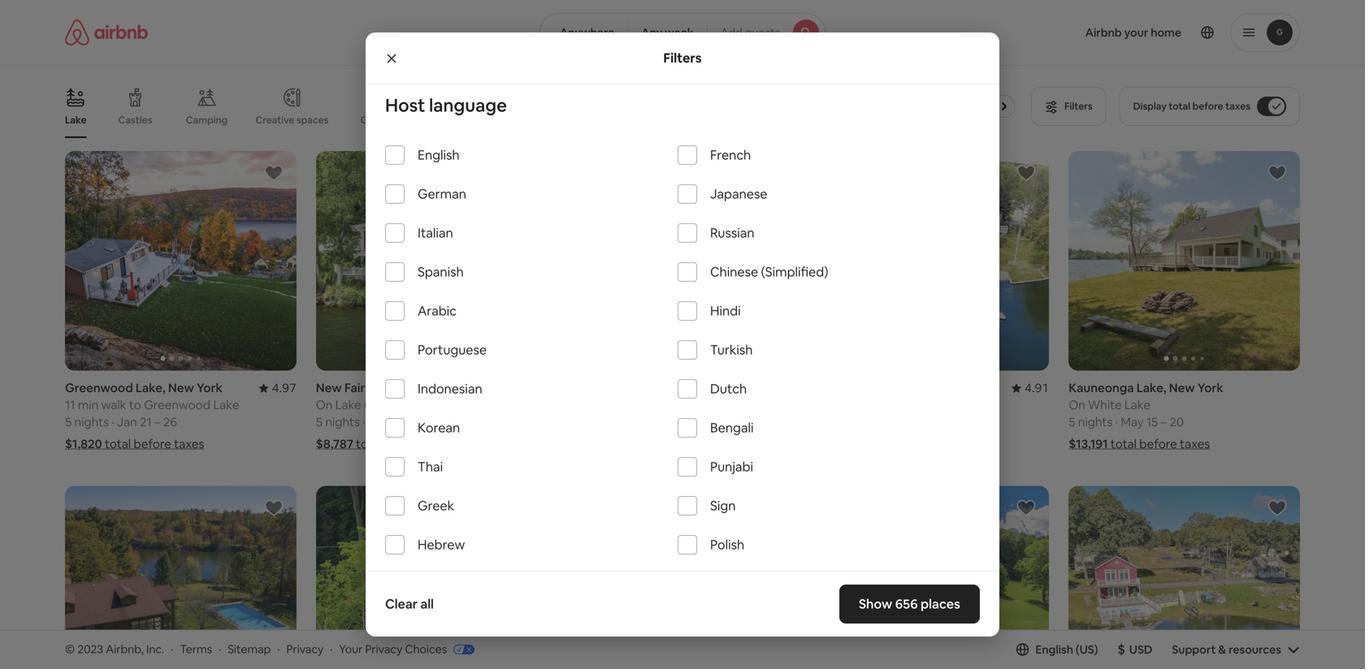 Task type: vqa. For each thing, say whether or not it's contained in the screenshot.
From related to From $0 / person
no



Task type: locate. For each thing, give the bounding box(es) containing it.
1 vertical spatial show
[[859, 596, 893, 613]]

fairfield,
[[344, 380, 394, 396]]

1 horizontal spatial english
[[1036, 643, 1073, 657]]

total inside may 16 – 21 total before taxes
[[602, 436, 628, 452]]

show left the map
[[645, 571, 674, 586]]

0 horizontal spatial nights
[[74, 414, 109, 430]]

1 horizontal spatial may
[[1121, 414, 1144, 430]]

sign
[[710, 498, 736, 514]]

3 5 from the left
[[1069, 414, 1075, 430]]

©
[[65, 642, 75, 657]]

show for show map
[[645, 571, 674, 586]]

english inside filters dialog
[[418, 147, 460, 163]]

3 21 from the left
[[668, 414, 680, 430]]

lake, up "15"
[[1137, 380, 1167, 396]]

before down callicoon, new york
[[630, 436, 668, 452]]

· right 'terms' link
[[219, 642, 221, 657]]

21 inside greenwood lake, new york 11 min walk to greenwood lake 5 nights · jan 21 – 26 $1,820 total before taxes
[[140, 414, 152, 430]]

0 horizontal spatial may
[[619, 414, 642, 430]]

total right $13,191
[[1111, 436, 1137, 452]]

lake,
[[136, 380, 166, 396], [1137, 380, 1167, 396]]

choices
[[405, 642, 447, 657]]

total before taxes button
[[567, 436, 701, 452]]

support
[[1172, 643, 1216, 657]]

1 16 from the left
[[393, 414, 406, 430]]

·
[[112, 414, 114, 430], [363, 414, 365, 430], [1115, 414, 1118, 430], [171, 642, 173, 657], [219, 642, 221, 657], [277, 642, 280, 657], [330, 642, 333, 657]]

2 horizontal spatial 5
[[1069, 414, 1075, 430]]

before down "15"
[[1139, 436, 1177, 452]]

anywhere button
[[539, 13, 628, 52]]

privacy left "your"
[[286, 642, 324, 657]]

1 horizontal spatial nights
[[325, 414, 360, 430]]

0 horizontal spatial 21
[[140, 414, 152, 430]]

usd
[[1129, 643, 1153, 657]]

2 may from the left
[[1121, 414, 1144, 430]]

english down cabins
[[418, 147, 460, 163]]

may 16 – 21 total before taxes
[[602, 414, 701, 452]]

$1,820
[[65, 436, 102, 452]]

greenwood up '26'
[[144, 397, 211, 413]]

1 horizontal spatial privacy
[[365, 642, 402, 657]]

0 horizontal spatial show
[[645, 571, 674, 586]]

1 – from the left
[[154, 414, 160, 430]]

york for greenwood lake, new york 11 min walk to greenwood lake 5 nights · jan 21 – 26 $1,820 total before taxes
[[197, 380, 223, 396]]

0 vertical spatial show
[[645, 571, 674, 586]]

show inside show 656 places 'link'
[[859, 596, 893, 613]]

candlewood
[[364, 397, 436, 413]]

nights inside greenwood lake, new york 11 min walk to greenwood lake 5 nights · jan 21 – 26 $1,820 total before taxes
[[74, 414, 109, 430]]

golfing
[[360, 114, 394, 126]]

privacy link
[[286, 642, 324, 657]]

20
[[1170, 414, 1184, 430]]

5 up $8,787 in the bottom of the page
[[316, 414, 323, 430]]

total
[[1169, 100, 1190, 113], [105, 436, 131, 452], [356, 436, 382, 452], [602, 436, 628, 452], [1111, 436, 1137, 452]]

on left white
[[1069, 397, 1085, 413]]

nights up $8,787 in the bottom of the page
[[325, 414, 360, 430]]

4.91
[[1025, 380, 1049, 396]]

before inside may 16 – 21 total before taxes
[[630, 436, 668, 452]]

1 on from the left
[[316, 397, 333, 413]]

0 horizontal spatial lake,
[[136, 380, 166, 396]]

york inside kauneonga lake, new york on white lake 5 nights · may 15 – 20 $13,191 total before taxes
[[1198, 380, 1224, 396]]

total down jan
[[105, 436, 131, 452]]

21 right jan
[[140, 414, 152, 430]]

before down dec
[[385, 436, 423, 452]]

– right "15"
[[1161, 414, 1167, 430]]

1 horizontal spatial lake,
[[1137, 380, 1167, 396]]

english (us) button
[[1016, 643, 1098, 657]]

support & resources button
[[1172, 643, 1300, 657]]

show inside show map button
[[645, 571, 674, 586]]

add
[[721, 25, 743, 40]]

hebrew
[[418, 537, 465, 553]]

3 new from the left
[[626, 380, 652, 396]]

places
[[921, 596, 960, 613]]

total inside kauneonga lake, new york on white lake 5 nights · may 15 – 20 $13,191 total before taxes
[[1111, 436, 1137, 452]]

before inside new fairfield, connecticut on lake candlewood 5 nights · dec 16 – 21 $8,787 total before taxes
[[385, 436, 423, 452]]

may inside may 16 – 21 total before taxes
[[619, 414, 642, 430]]

· down white
[[1115, 414, 1118, 430]]

privacy right "your"
[[365, 642, 402, 657]]

0 horizontal spatial english
[[418, 147, 460, 163]]

lake inside new fairfield, connecticut on lake candlewood 5 nights · dec 16 – 21 $8,787 total before taxes
[[335, 397, 361, 413]]

none search field containing anywhere
[[539, 13, 826, 52]]

2 5 from the left
[[316, 414, 323, 430]]

portuguese
[[418, 342, 487, 358]]

total down dec
[[356, 436, 382, 452]]

greenwood up min
[[65, 380, 133, 396]]

2 – from the left
[[408, 414, 414, 430]]

– inside kauneonga lake, new york on white lake 5 nights · may 15 – 20 $13,191 total before taxes
[[1161, 414, 1167, 430]]

None search field
[[539, 13, 826, 52]]

inc.
[[146, 642, 164, 657]]

1 may from the left
[[619, 414, 642, 430]]

1 horizontal spatial 21
[[417, 414, 429, 430]]

1 horizontal spatial york
[[654, 380, 680, 396]]

add to wishlist: lake huntington, new york image
[[1268, 499, 1287, 518]]

new left fairfield,
[[316, 380, 342, 396]]

may up total before taxes button on the bottom of the page
[[619, 414, 642, 430]]

0 horizontal spatial on
[[316, 397, 333, 413]]

1 privacy from the left
[[286, 642, 324, 657]]

– inside may 16 – 21 total before taxes
[[659, 414, 665, 430]]

0 horizontal spatial 5
[[65, 414, 72, 430]]

3 – from the left
[[659, 414, 665, 430]]

on up $8,787 in the bottom of the page
[[316, 397, 333, 413]]

anywhere
[[560, 25, 615, 40]]

· left privacy link
[[277, 642, 280, 657]]

may
[[619, 414, 642, 430], [1121, 414, 1144, 430]]

5 inside kauneonga lake, new york on white lake 5 nights · may 15 – 20 $13,191 total before taxes
[[1069, 414, 1075, 430]]

indonesian
[[418, 381, 482, 397]]

german
[[418, 186, 466, 202]]

nights down min
[[74, 414, 109, 430]]

york for kauneonga lake, new york on white lake 5 nights · may 15 – 20 $13,191 total before taxes
[[1198, 380, 1224, 396]]

2 16 from the left
[[645, 414, 657, 430]]

2 nights from the left
[[325, 414, 360, 430]]

to
[[129, 397, 141, 413]]

display
[[1133, 100, 1167, 113]]

0 vertical spatial english
[[418, 147, 460, 163]]

nights down white
[[1078, 414, 1113, 430]]

dec
[[368, 414, 391, 430]]

add guests button
[[707, 13, 826, 52]]

before down '26'
[[134, 436, 171, 452]]

show for show 656 places
[[859, 596, 893, 613]]

656
[[895, 596, 918, 613]]

on
[[316, 397, 333, 413], [1069, 397, 1085, 413]]

1 horizontal spatial 5
[[316, 414, 323, 430]]

21 up total before taxes button on the bottom of the page
[[668, 414, 680, 430]]

french
[[710, 147, 751, 163]]

© 2023 airbnb, inc. ·
[[65, 642, 173, 657]]

lake, for kauneonga
[[1137, 380, 1167, 396]]

english (us)
[[1036, 643, 1098, 657]]

clear
[[385, 596, 418, 613]]

1 york from the left
[[197, 380, 223, 396]]

show 656 places link
[[840, 585, 980, 624]]

1 horizontal spatial 16
[[645, 414, 657, 430]]

show left 656
[[859, 596, 893, 613]]

0 horizontal spatial privacy
[[286, 642, 324, 657]]

1 nights from the left
[[74, 414, 109, 430]]

may left "15"
[[1121, 414, 1144, 430]]

add to wishlist: greenwood lake, new york image
[[264, 163, 283, 183]]

21
[[140, 414, 152, 430], [417, 414, 429, 430], [668, 414, 680, 430]]

kauneonga
[[1069, 380, 1134, 396]]

–
[[154, 414, 160, 430], [408, 414, 414, 430], [659, 414, 665, 430], [1161, 414, 1167, 430]]

0 horizontal spatial 16
[[393, 414, 406, 430]]

· left jan
[[112, 414, 114, 430]]

· left dec
[[363, 414, 365, 430]]

5 down 11
[[65, 414, 72, 430]]

english for english
[[418, 147, 460, 163]]

1 horizontal spatial show
[[859, 596, 893, 613]]

4.97 out of 5 average rating image
[[259, 380, 296, 396]]

clear all button
[[377, 588, 442, 621]]

new up the 20
[[1169, 380, 1195, 396]]

total down callicoon, new york
[[602, 436, 628, 452]]

group
[[65, 75, 1022, 138], [65, 151, 296, 371], [316, 151, 547, 371], [567, 151, 798, 371], [818, 151, 1049, 371], [1069, 151, 1300, 371], [65, 486, 296, 670], [316, 486, 547, 670], [567, 486, 798, 670], [818, 486, 1049, 670], [1069, 486, 1300, 670]]

1 21 from the left
[[140, 414, 152, 430]]

16 inside may 16 – 21 total before taxes
[[645, 414, 657, 430]]

thai
[[418, 459, 443, 475]]

0 vertical spatial greenwood
[[65, 380, 133, 396]]

– up total before taxes button on the bottom of the page
[[659, 414, 665, 430]]

lake, up to
[[136, 380, 166, 396]]

1 horizontal spatial greenwood
[[144, 397, 211, 413]]

russian
[[710, 225, 755, 241]]

on inside new fairfield, connecticut on lake candlewood 5 nights · dec 16 – 21 $8,787 total before taxes
[[316, 397, 333, 413]]

hindi
[[710, 303, 741, 319]]

2 lake, from the left
[[1137, 380, 1167, 396]]

1 new from the left
[[168, 380, 194, 396]]

1 vertical spatial english
[[1036, 643, 1073, 657]]

– down candlewood
[[408, 414, 414, 430]]

· inside new fairfield, connecticut on lake candlewood 5 nights · dec 16 – 21 $8,787 total before taxes
[[363, 414, 365, 430]]

lake, inside greenwood lake, new york 11 min walk to greenwood lake 5 nights · jan 21 – 26 $1,820 total before taxes
[[136, 380, 166, 396]]

week
[[665, 25, 694, 40]]

16 up total before taxes button on the bottom of the page
[[645, 414, 657, 430]]

lake, inside kauneonga lake, new york on white lake 5 nights · may 15 – 20 $13,191 total before taxes
[[1137, 380, 1167, 396]]

may inside kauneonga lake, new york on white lake 5 nights · may 15 – 20 $13,191 total before taxes
[[1121, 414, 1144, 430]]

2 horizontal spatial york
[[1198, 380, 1224, 396]]

lake inside greenwood lake, new york 11 min walk to greenwood lake 5 nights · jan 21 – 26 $1,820 total before taxes
[[213, 397, 239, 413]]

1 lake, from the left
[[136, 380, 166, 396]]

before right display
[[1193, 100, 1223, 113]]

2 horizontal spatial 21
[[668, 414, 680, 430]]

new up '26'
[[168, 380, 194, 396]]

16 down candlewood
[[393, 414, 406, 430]]

total inside greenwood lake, new york 11 min walk to greenwood lake 5 nights · jan 21 – 26 $1,820 total before taxes
[[105, 436, 131, 452]]

2 21 from the left
[[417, 414, 429, 430]]

21 down candlewood
[[417, 414, 429, 430]]

(us)
[[1076, 643, 1098, 657]]

2 new from the left
[[316, 380, 342, 396]]

· inside kauneonga lake, new york on white lake 5 nights · may 15 – 20 $13,191 total before taxes
[[1115, 414, 1118, 430]]

lake
[[65, 114, 87, 126], [213, 397, 239, 413], [335, 397, 361, 413], [1125, 397, 1151, 413]]

new inside greenwood lake, new york 11 min walk to greenwood lake 5 nights · jan 21 – 26 $1,820 total before taxes
[[168, 380, 194, 396]]

2 horizontal spatial nights
[[1078, 414, 1113, 430]]

– inside greenwood lake, new york 11 min walk to greenwood lake 5 nights · jan 21 – 26 $1,820 total before taxes
[[154, 414, 160, 430]]

16
[[393, 414, 406, 430], [645, 414, 657, 430]]

greenwood
[[65, 380, 133, 396], [144, 397, 211, 413]]

21 inside may 16 – 21 total before taxes
[[668, 414, 680, 430]]

york inside greenwood lake, new york 11 min walk to greenwood lake 5 nights · jan 21 – 26 $1,820 total before taxes
[[197, 380, 223, 396]]

4 – from the left
[[1161, 414, 1167, 430]]

2 on from the left
[[1069, 397, 1085, 413]]

1 horizontal spatial on
[[1069, 397, 1085, 413]]

$13,191
[[1069, 436, 1108, 452]]

creative spaces
[[256, 114, 329, 126]]

dutch
[[710, 381, 747, 397]]

terms · sitemap · privacy ·
[[180, 642, 333, 657]]

taxes
[[1225, 100, 1251, 113], [174, 436, 204, 452], [425, 436, 455, 452], [671, 436, 701, 452], [1180, 436, 1210, 452]]

0 horizontal spatial greenwood
[[65, 380, 133, 396]]

3 nights from the left
[[1078, 414, 1113, 430]]

21 inside new fairfield, connecticut on lake candlewood 5 nights · dec 16 – 21 $8,787 total before taxes
[[417, 414, 429, 430]]

1 5 from the left
[[65, 414, 72, 430]]

terms link
[[180, 642, 212, 657]]

4 new from the left
[[1169, 380, 1195, 396]]

3 york from the left
[[1198, 380, 1224, 396]]

5 up $13,191
[[1069, 414, 1075, 430]]

nights
[[74, 414, 109, 430], [325, 414, 360, 430], [1078, 414, 1113, 430]]

new right callicoon,
[[626, 380, 652, 396]]

english left (us)
[[1036, 643, 1073, 657]]

min
[[78, 397, 98, 413]]

york
[[197, 380, 223, 396], [654, 380, 680, 396], [1198, 380, 1224, 396]]

your
[[339, 642, 363, 657]]

english
[[418, 147, 460, 163], [1036, 643, 1073, 657]]

0 horizontal spatial york
[[197, 380, 223, 396]]

– left '26'
[[154, 414, 160, 430]]



Task type: describe. For each thing, give the bounding box(es) containing it.
kauneonga lake, new york on white lake 5 nights · may 15 – 20 $13,191 total before taxes
[[1069, 380, 1224, 452]]

total inside new fairfield, connecticut on lake candlewood 5 nights · dec 16 – 21 $8,787 total before taxes
[[356, 436, 382, 452]]

(simplified)
[[761, 264, 828, 280]]

your privacy choices
[[339, 642, 447, 657]]

your privacy choices link
[[339, 642, 475, 658]]

add to wishlist: swan lake, new york image
[[264, 499, 283, 518]]

sitemap
[[228, 642, 271, 657]]

any
[[641, 25, 662, 40]]

nights inside kauneonga lake, new york on white lake 5 nights · may 15 – 20 $13,191 total before taxes
[[1078, 414, 1113, 430]]

filters
[[663, 50, 702, 66]]

korean
[[418, 420, 460, 436]]

punjabi
[[710, 459, 753, 475]]

&
[[1218, 643, 1226, 657]]

5 inside new fairfield, connecticut on lake candlewood 5 nights · dec 16 – 21 $8,787 total before taxes
[[316, 414, 323, 430]]

2 privacy from the left
[[365, 642, 402, 657]]

new inside new fairfield, connecticut on lake candlewood 5 nights · dec 16 – 21 $8,787 total before taxes
[[316, 380, 342, 396]]

host
[[385, 94, 425, 117]]

add to wishlist: middlefield, connecticut image
[[1017, 163, 1036, 183]]

connecticut
[[396, 380, 468, 396]]

16 inside new fairfield, connecticut on lake candlewood 5 nights · dec 16 – 21 $8,787 total before taxes
[[393, 414, 406, 430]]

1 vertical spatial greenwood
[[144, 397, 211, 413]]

map
[[677, 571, 701, 586]]

taxes inside new fairfield, connecticut on lake candlewood 5 nights · dec 16 – 21 $8,787 total before taxes
[[425, 436, 455, 452]]

walk
[[101, 397, 126, 413]]

add guests
[[721, 25, 780, 40]]

jan
[[117, 414, 137, 430]]

castles
[[118, 114, 152, 126]]

english for english (us)
[[1036, 643, 1073, 657]]

language
[[429, 94, 507, 117]]

new fairfield, connecticut on lake candlewood 5 nights · dec 16 – 21 $8,787 total before taxes
[[316, 380, 468, 452]]

chinese
[[710, 264, 758, 280]]

before inside kauneonga lake, new york on white lake 5 nights · may 15 – 20 $13,191 total before taxes
[[1139, 436, 1177, 452]]

airbnb,
[[106, 642, 144, 657]]

any week button
[[628, 13, 708, 52]]

nights inside new fairfield, connecticut on lake candlewood 5 nights · dec 16 – 21 $8,787 total before taxes
[[325, 414, 360, 430]]

new inside kauneonga lake, new york on white lake 5 nights · may 15 – 20 $13,191 total before taxes
[[1169, 380, 1195, 396]]

show map
[[645, 571, 701, 586]]

· inside greenwood lake, new york 11 min walk to greenwood lake 5 nights · jan 21 – 26 $1,820 total before taxes
[[112, 414, 114, 430]]

filters dialog
[[366, 33, 999, 670]]

all
[[420, 596, 434, 613]]

before inside greenwood lake, new york 11 min walk to greenwood lake 5 nights · jan 21 – 26 $1,820 total before taxes
[[134, 436, 171, 452]]

sitemap link
[[228, 642, 271, 657]]

taxes inside kauneonga lake, new york on white lake 5 nights · may 15 – 20 $13,191 total before taxes
[[1180, 436, 1210, 452]]

chinese (simplified)
[[710, 264, 828, 280]]

camping
[[186, 114, 228, 126]]

5 inside greenwood lake, new york 11 min walk to greenwood lake 5 nights · jan 21 – 26 $1,820 total before taxes
[[65, 414, 72, 430]]

italian
[[418, 225, 453, 241]]

add to wishlist: hortonville, new york image
[[1017, 499, 1036, 518]]

support & resources
[[1172, 643, 1281, 657]]

guests
[[745, 25, 780, 40]]

terms
[[180, 642, 212, 657]]

creative
[[256, 114, 295, 126]]

profile element
[[845, 0, 1300, 65]]

15
[[1146, 414, 1158, 430]]

$8,787
[[316, 436, 353, 452]]

group containing lake
[[65, 75, 1022, 138]]

$ usd
[[1118, 641, 1153, 658]]

arabic
[[418, 303, 457, 319]]

total right display
[[1169, 100, 1190, 113]]

26
[[163, 414, 177, 430]]

2023
[[77, 642, 103, 657]]

lake, for greenwood
[[136, 380, 166, 396]]

· right inc.
[[171, 642, 173, 657]]

lake inside kauneonga lake, new york on white lake 5 nights · may 15 – 20 $13,191 total before taxes
[[1125, 397, 1151, 413]]

lake inside group
[[65, 114, 87, 126]]

show map button
[[629, 559, 736, 598]]

callicoon, new york
[[567, 380, 680, 396]]

show 656 places
[[859, 596, 960, 613]]

on inside kauneonga lake, new york on white lake 5 nights · may 15 – 20 $13,191 total before taxes
[[1069, 397, 1085, 413]]

white
[[1088, 397, 1122, 413]]

add to wishlist: kauneonga lake, new york image
[[1268, 163, 1287, 183]]

any week
[[641, 25, 694, 40]]

resources
[[1229, 643, 1281, 657]]

clear all
[[385, 596, 434, 613]]

host language
[[385, 94, 507, 117]]

$
[[1118, 641, 1125, 658]]

greenwood lake, new york 11 min walk to greenwood lake 5 nights · jan 21 – 26 $1,820 total before taxes
[[65, 380, 239, 452]]

2 york from the left
[[654, 380, 680, 396]]

greek
[[418, 498, 454, 514]]

polish
[[710, 537, 744, 553]]

spanish
[[418, 264, 464, 280]]

11
[[65, 397, 75, 413]]

turkish
[[710, 342, 753, 358]]

taxes inside greenwood lake, new york 11 min walk to greenwood lake 5 nights · jan 21 – 26 $1,820 total before taxes
[[174, 436, 204, 452]]

bengali
[[710, 420, 754, 436]]

– inside new fairfield, connecticut on lake candlewood 5 nights · dec 16 – 21 $8,787 total before taxes
[[408, 414, 414, 430]]

4.97
[[272, 380, 296, 396]]

· left "your"
[[330, 642, 333, 657]]

taxes inside may 16 – 21 total before taxes
[[671, 436, 701, 452]]

japanese
[[710, 186, 768, 202]]

4.91 out of 5 average rating image
[[1012, 380, 1049, 396]]

display total before taxes
[[1133, 100, 1251, 113]]



